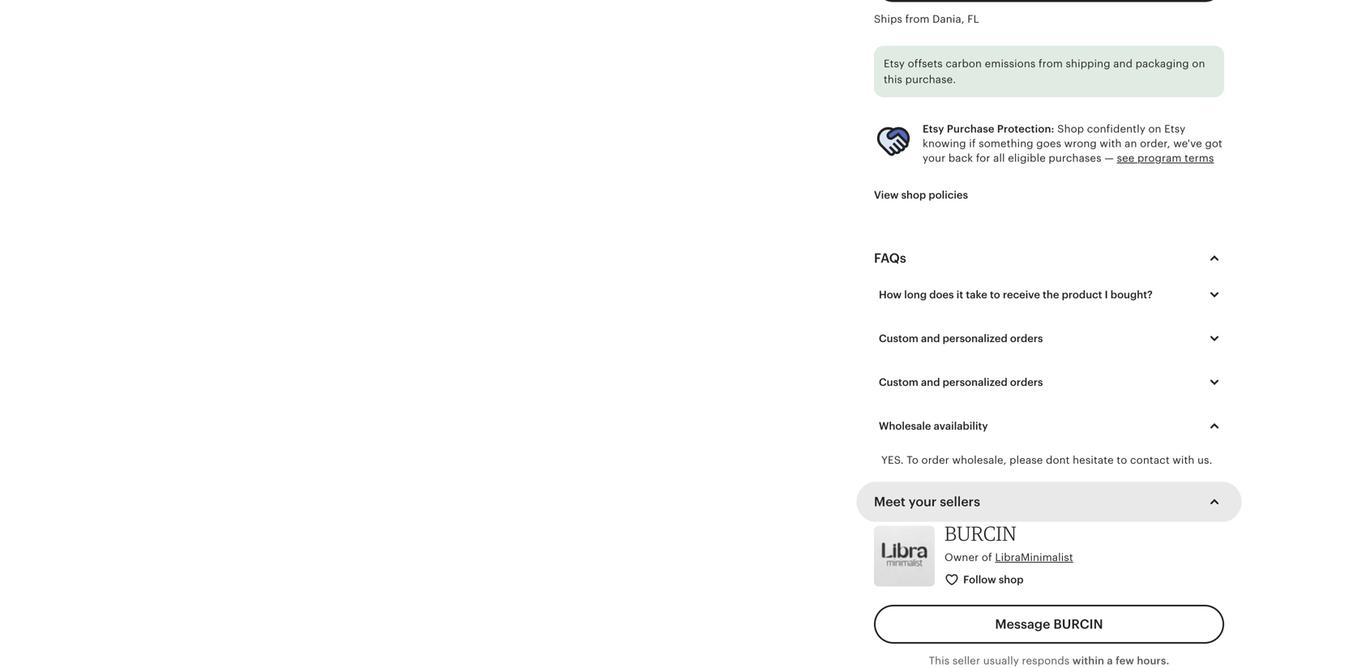 Task type: describe. For each thing, give the bounding box(es) containing it.
burcin owner of libraminimalist
[[945, 521, 1074, 564]]

and for 2nd custom and personalized orders dropdown button from the bottom of the page
[[922, 333, 941, 345]]

for
[[977, 152, 991, 164]]

please
[[1010, 454, 1044, 467]]

orders for 2nd custom and personalized orders dropdown button from the bottom of the page
[[1011, 333, 1044, 345]]

fl
[[968, 13, 980, 25]]

owner
[[945, 552, 979, 564]]

to inside "how long does it take to receive the product i bought?" 'dropdown button'
[[991, 289, 1001, 301]]

wholesale availability
[[879, 420, 989, 432]]

order,
[[1141, 138, 1171, 150]]

shipping
[[1066, 58, 1111, 70]]

follow
[[964, 574, 997, 586]]

1 vertical spatial to
[[1117, 454, 1128, 467]]

with for us.
[[1173, 454, 1195, 467]]

etsy for etsy offsets carbon emissions from shipping and packaging on this purchase.
[[884, 58, 905, 70]]

on inside shop confidently on etsy knowing if something goes wrong with an order, we've got your back for all eligible purchases —
[[1149, 123, 1162, 135]]

the
[[1043, 289, 1060, 301]]

dont
[[1047, 454, 1070, 467]]

product
[[1062, 289, 1103, 301]]

custom and personalized orders for 2nd custom and personalized orders dropdown button from the bottom of the page
[[879, 333, 1044, 345]]

us.
[[1198, 454, 1213, 467]]

faqs button
[[860, 239, 1240, 278]]

goes
[[1037, 138, 1062, 150]]

1 custom and personalized orders button from the top
[[867, 322, 1237, 356]]

purchase.
[[906, 74, 957, 86]]

meet your sellers
[[875, 495, 981, 509]]

ships
[[875, 13, 903, 25]]

shop for view
[[902, 189, 927, 201]]

a
[[1108, 655, 1114, 667]]

shop
[[1058, 123, 1085, 135]]

message burcin button
[[875, 605, 1225, 644]]

see program terms link
[[1118, 152, 1215, 164]]

contact
[[1131, 454, 1170, 467]]

something
[[979, 138, 1034, 150]]

wholesale availability button
[[867, 409, 1237, 443]]

etsy purchase protection:
[[923, 123, 1055, 135]]

to
[[907, 454, 919, 467]]

few
[[1116, 655, 1135, 667]]

2 custom and personalized orders button from the top
[[867, 366, 1237, 400]]

meet your sellers button
[[860, 482, 1240, 521]]

with for an
[[1100, 138, 1122, 150]]

how long does it take to receive the product i bought?
[[879, 289, 1153, 301]]

personalized for 2nd custom and personalized orders dropdown button from the bottom of the page
[[943, 333, 1008, 345]]

seller
[[953, 655, 981, 667]]

shop confidently on etsy knowing if something goes wrong with an order, we've got your back for all eligible purchases —
[[923, 123, 1223, 164]]

purchases
[[1049, 152, 1102, 164]]

wholesale
[[879, 420, 932, 432]]

within
[[1073, 655, 1105, 667]]

from inside the etsy offsets carbon emissions from shipping and packaging on this purchase.
[[1039, 58, 1064, 70]]

this
[[929, 655, 950, 667]]

program
[[1138, 152, 1182, 164]]

faqs
[[875, 251, 907, 266]]

this
[[884, 74, 903, 86]]

meet
[[875, 495, 906, 509]]

wrong
[[1065, 138, 1098, 150]]

long
[[905, 289, 927, 301]]

back
[[949, 152, 974, 164]]

got
[[1206, 138, 1223, 150]]

message burcin
[[996, 617, 1104, 632]]



Task type: locate. For each thing, give the bounding box(es) containing it.
message
[[996, 617, 1051, 632]]

from
[[906, 13, 930, 25], [1039, 58, 1064, 70]]

1 horizontal spatial with
[[1173, 454, 1195, 467]]

1 horizontal spatial etsy
[[923, 123, 945, 135]]

1 vertical spatial burcin
[[1054, 617, 1104, 632]]

with
[[1100, 138, 1122, 150], [1173, 454, 1195, 467]]

1 vertical spatial shop
[[999, 574, 1024, 586]]

burcin inside the burcin owner of libraminimalist
[[945, 521, 1017, 545]]

etsy inside shop confidently on etsy knowing if something goes wrong with an order, we've got your back for all eligible purchases —
[[1165, 123, 1186, 135]]

and up wholesale availability
[[922, 376, 941, 389]]

orders
[[1011, 333, 1044, 345], [1011, 376, 1044, 389]]

with inside shop confidently on etsy knowing if something goes wrong with an order, we've got your back for all eligible purchases —
[[1100, 138, 1122, 150]]

1 orders from the top
[[1011, 333, 1044, 345]]

responds
[[1023, 655, 1070, 667]]

and down the does
[[922, 333, 941, 345]]

1 vertical spatial on
[[1149, 123, 1162, 135]]

all
[[994, 152, 1006, 164]]

0 vertical spatial custom and personalized orders button
[[867, 322, 1237, 356]]

with left 'us.'
[[1173, 454, 1195, 467]]

shop right view at the top right of the page
[[902, 189, 927, 201]]

0 vertical spatial from
[[906, 13, 930, 25]]

0 horizontal spatial from
[[906, 13, 930, 25]]

to
[[991, 289, 1001, 301], [1117, 454, 1128, 467]]

your inside shop confidently on etsy knowing if something goes wrong with an order, we've got your back for all eligible purchases —
[[923, 152, 946, 164]]

1 vertical spatial and
[[922, 333, 941, 345]]

0 horizontal spatial burcin
[[945, 521, 1017, 545]]

custom and personalized orders button down "how long does it take to receive the product i bought?" 'dropdown button'
[[867, 322, 1237, 356]]

shop right follow
[[999, 574, 1024, 586]]

availability
[[934, 420, 989, 432]]

custom for 2nd custom and personalized orders dropdown button from the bottom of the page
[[879, 333, 919, 345]]

1 vertical spatial from
[[1039, 58, 1064, 70]]

does
[[930, 289, 955, 301]]

1 vertical spatial your
[[909, 495, 937, 509]]

bought?
[[1111, 289, 1153, 301]]

to left contact
[[1117, 454, 1128, 467]]

order
[[922, 454, 950, 467]]

hours.
[[1138, 655, 1170, 667]]

0 horizontal spatial with
[[1100, 138, 1122, 150]]

this seller usually responds within a few hours.
[[929, 655, 1170, 667]]

shop
[[902, 189, 927, 201], [999, 574, 1024, 586]]

usually
[[984, 655, 1020, 667]]

knowing
[[923, 138, 967, 150]]

1 horizontal spatial to
[[1117, 454, 1128, 467]]

burcin up of
[[945, 521, 1017, 545]]

2 horizontal spatial etsy
[[1165, 123, 1186, 135]]

1 personalized from the top
[[943, 333, 1008, 345]]

1 horizontal spatial on
[[1193, 58, 1206, 70]]

custom and personalized orders up availability
[[879, 376, 1044, 389]]

and for first custom and personalized orders dropdown button from the bottom
[[922, 376, 941, 389]]

0 vertical spatial and
[[1114, 58, 1133, 70]]

how
[[879, 289, 902, 301]]

etsy for etsy purchase protection:
[[923, 123, 945, 135]]

1 horizontal spatial from
[[1039, 58, 1064, 70]]

custom up wholesale
[[879, 376, 919, 389]]

2 orders from the top
[[1011, 376, 1044, 389]]

1 vertical spatial custom and personalized orders
[[879, 376, 1044, 389]]

0 vertical spatial custom and personalized orders
[[879, 333, 1044, 345]]

—
[[1105, 152, 1115, 164]]

to right take in the right of the page
[[991, 289, 1001, 301]]

custom
[[879, 333, 919, 345], [879, 376, 919, 389]]

offsets
[[908, 58, 943, 70]]

packaging
[[1136, 58, 1190, 70]]

1 vertical spatial personalized
[[943, 376, 1008, 389]]

1 vertical spatial custom and personalized orders button
[[867, 366, 1237, 400]]

and inside the etsy offsets carbon emissions from shipping and packaging on this purchase.
[[1114, 58, 1133, 70]]

personalized
[[943, 333, 1008, 345], [943, 376, 1008, 389]]

etsy inside the etsy offsets carbon emissions from shipping and packaging on this purchase.
[[884, 58, 905, 70]]

how long does it take to receive the product i bought? button
[[867, 278, 1237, 312]]

2 vertical spatial and
[[922, 376, 941, 389]]

0 vertical spatial burcin
[[945, 521, 1017, 545]]

libraminimalist link
[[996, 552, 1074, 564]]

personalized for first custom and personalized orders dropdown button from the bottom
[[943, 376, 1008, 389]]

1 custom and personalized orders from the top
[[879, 333, 1044, 345]]

1 custom from the top
[[879, 333, 919, 345]]

etsy up we've
[[1165, 123, 1186, 135]]

custom down how
[[879, 333, 919, 345]]

2 custom and personalized orders from the top
[[879, 376, 1044, 389]]

an
[[1125, 138, 1138, 150]]

view
[[875, 189, 899, 201]]

dania,
[[933, 13, 965, 25]]

and
[[1114, 58, 1133, 70], [922, 333, 941, 345], [922, 376, 941, 389]]

carbon
[[946, 58, 983, 70]]

eligible
[[1009, 152, 1046, 164]]

1 vertical spatial custom
[[879, 376, 919, 389]]

sellers
[[940, 495, 981, 509]]

shop for follow
[[999, 574, 1024, 586]]

0 vertical spatial personalized
[[943, 333, 1008, 345]]

yes.
[[882, 454, 904, 467]]

custom and personalized orders for first custom and personalized orders dropdown button from the bottom
[[879, 376, 1044, 389]]

follow shop button
[[933, 565, 1038, 595]]

see
[[1118, 152, 1135, 164]]

0 horizontal spatial shop
[[902, 189, 927, 201]]

orders for first custom and personalized orders dropdown button from the bottom
[[1011, 376, 1044, 389]]

0 vertical spatial to
[[991, 289, 1001, 301]]

your right meet
[[909, 495, 937, 509]]

terms
[[1185, 152, 1215, 164]]

on up order,
[[1149, 123, 1162, 135]]

custom and personalized orders button up wholesale availability "dropdown button"
[[867, 366, 1237, 400]]

on inside the etsy offsets carbon emissions from shipping and packaging on this purchase.
[[1193, 58, 1206, 70]]

policies
[[929, 189, 969, 201]]

receive
[[1003, 289, 1041, 301]]

your inside dropdown button
[[909, 495, 937, 509]]

of
[[982, 552, 993, 564]]

personalized up availability
[[943, 376, 1008, 389]]

follow shop
[[964, 574, 1024, 586]]

if
[[970, 138, 976, 150]]

etsy offsets carbon emissions from shipping and packaging on this purchase.
[[884, 58, 1206, 86]]

custom and personalized orders
[[879, 333, 1044, 345], [879, 376, 1044, 389]]

0 vertical spatial custom
[[879, 333, 919, 345]]

burcin
[[945, 521, 1017, 545], [1054, 617, 1104, 632]]

2 custom from the top
[[879, 376, 919, 389]]

0 vertical spatial your
[[923, 152, 946, 164]]

from left shipping
[[1039, 58, 1064, 70]]

2 personalized from the top
[[943, 376, 1008, 389]]

orders up wholesale availability "dropdown button"
[[1011, 376, 1044, 389]]

from right ships
[[906, 13, 930, 25]]

take
[[966, 289, 988, 301]]

0 vertical spatial orders
[[1011, 333, 1044, 345]]

custom for first custom and personalized orders dropdown button from the bottom
[[879, 376, 919, 389]]

0 vertical spatial on
[[1193, 58, 1206, 70]]

with up —
[[1100, 138, 1122, 150]]

burcin inside button
[[1054, 617, 1104, 632]]

it
[[957, 289, 964, 301]]

your
[[923, 152, 946, 164], [909, 495, 937, 509]]

burcin image
[[875, 526, 935, 587]]

hesitate
[[1073, 454, 1115, 467]]

1 horizontal spatial shop
[[999, 574, 1024, 586]]

and right shipping
[[1114, 58, 1133, 70]]

0 horizontal spatial on
[[1149, 123, 1162, 135]]

custom and personalized orders down it at the right top of the page
[[879, 333, 1044, 345]]

1 vertical spatial with
[[1173, 454, 1195, 467]]

wholesale,
[[953, 454, 1007, 467]]

confidently
[[1088, 123, 1146, 135]]

0 horizontal spatial to
[[991, 289, 1001, 301]]

personalized down take in the right of the page
[[943, 333, 1008, 345]]

ships from dania, fl
[[875, 13, 980, 25]]

0 vertical spatial shop
[[902, 189, 927, 201]]

on right packaging
[[1193, 58, 1206, 70]]

1 horizontal spatial burcin
[[1054, 617, 1104, 632]]

1 vertical spatial orders
[[1011, 376, 1044, 389]]

yes. to order wholesale, please dont hesitate to contact with us.
[[882, 454, 1213, 467]]

0 horizontal spatial etsy
[[884, 58, 905, 70]]

we've
[[1174, 138, 1203, 150]]

etsy up this
[[884, 58, 905, 70]]

i
[[1105, 289, 1109, 301]]

purchase
[[947, 123, 995, 135]]

0 vertical spatial with
[[1100, 138, 1122, 150]]

emissions
[[985, 58, 1036, 70]]

see program terms
[[1118, 152, 1215, 164]]

view shop policies button
[[862, 180, 981, 210]]

etsy up knowing
[[923, 123, 945, 135]]

libraminimalist
[[996, 552, 1074, 564]]

custom and personalized orders button
[[867, 322, 1237, 356], [867, 366, 1237, 400]]

orders down receive
[[1011, 333, 1044, 345]]

view shop policies
[[875, 189, 969, 201]]

protection:
[[998, 123, 1055, 135]]

your down knowing
[[923, 152, 946, 164]]

burcin up within
[[1054, 617, 1104, 632]]

on
[[1193, 58, 1206, 70], [1149, 123, 1162, 135]]



Task type: vqa. For each thing, say whether or not it's contained in the screenshot.
the Dining room furniture
no



